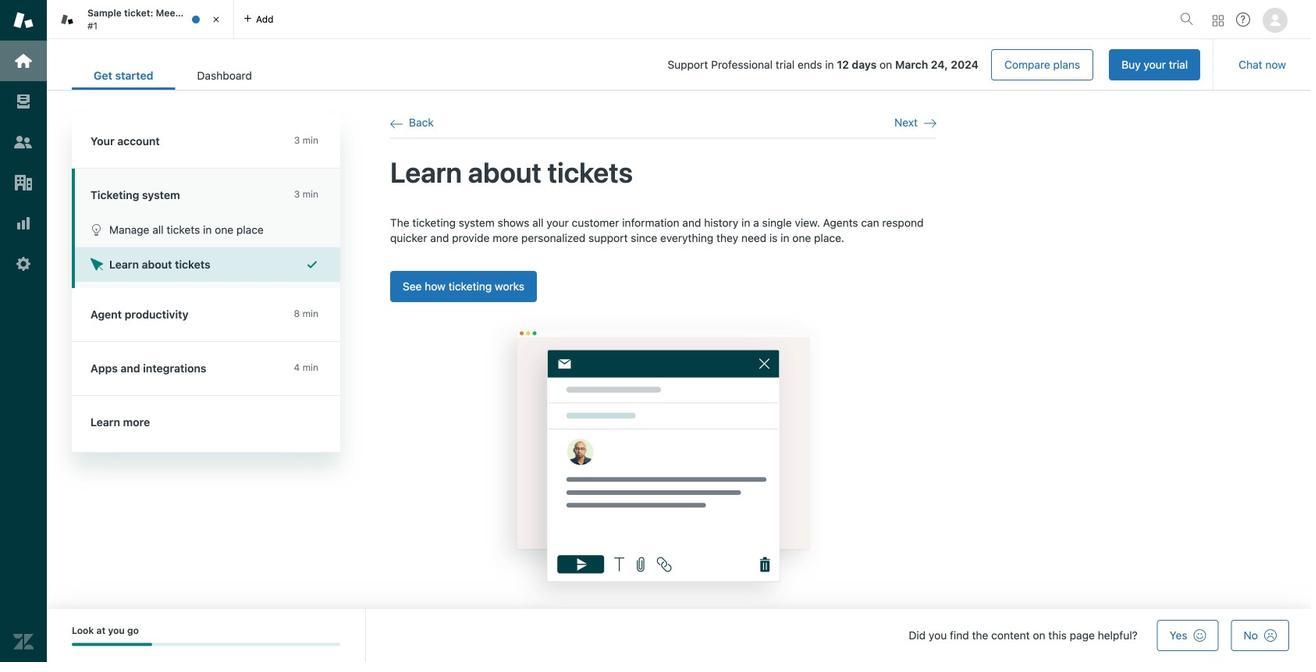 Task type: vqa. For each thing, say whether or not it's contained in the screenshot.
second Remove icon from left
no



Task type: locate. For each thing, give the bounding box(es) containing it.
views image
[[13, 91, 34, 112]]

tab list
[[72, 61, 274, 90]]

zendesk support image
[[13, 10, 34, 30]]

progress bar
[[72, 643, 340, 646]]

zendesk image
[[13, 632, 34, 652]]

customers image
[[13, 132, 34, 152]]

0 vertical spatial tab
[[47, 0, 234, 39]]

heading
[[72, 115, 340, 169]]

main element
[[0, 0, 47, 662]]

tab
[[47, 0, 234, 39], [175, 61, 274, 90]]



Task type: describe. For each thing, give the bounding box(es) containing it.
reporting image
[[13, 213, 34, 233]]

close image
[[208, 12, 224, 27]]

March 24, 2024 text field
[[896, 58, 979, 71]]

1 vertical spatial tab
[[175, 61, 274, 90]]

get help image
[[1237, 12, 1251, 27]]

organizations image
[[13, 173, 34, 193]]

get started image
[[13, 51, 34, 71]]

zendesk products image
[[1213, 15, 1224, 26]]

tabs tab list
[[47, 0, 1174, 39]]

admin image
[[13, 254, 34, 274]]



